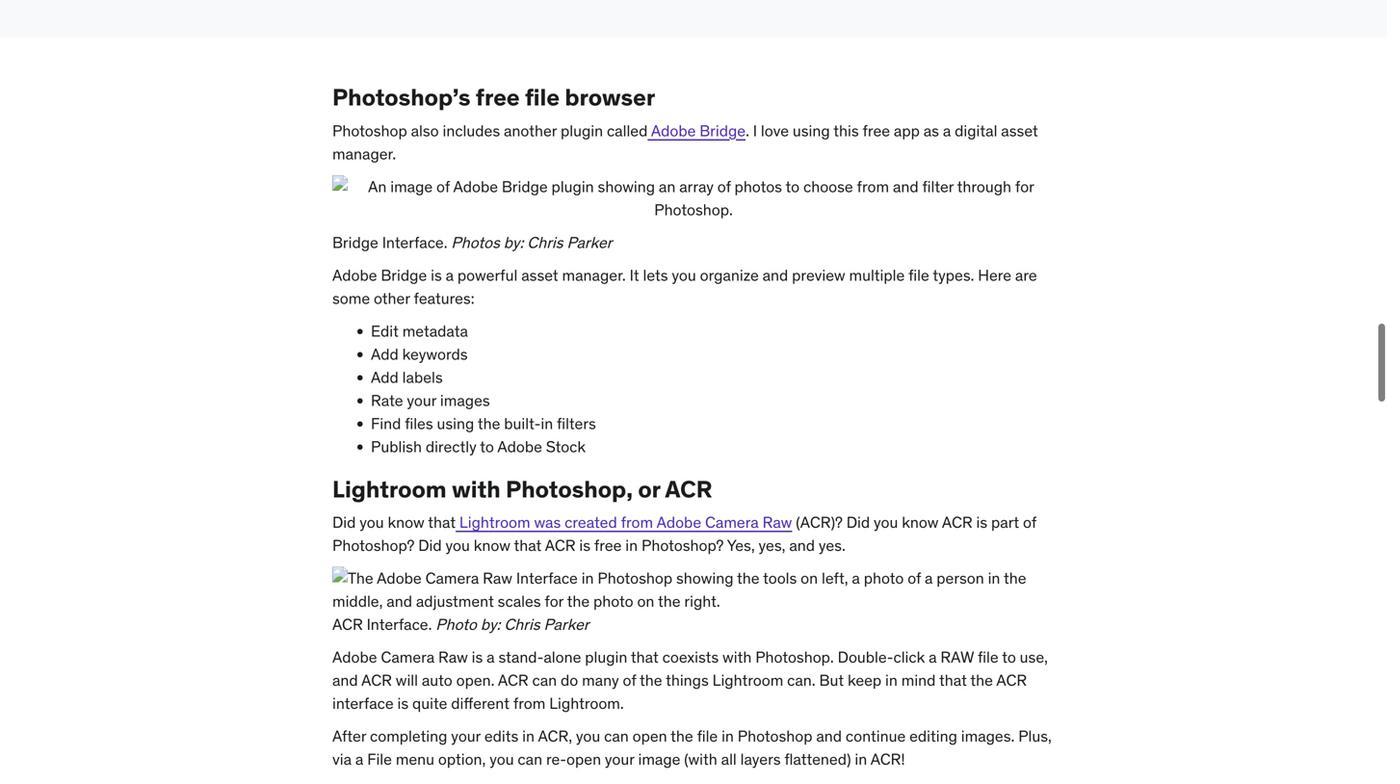 Task type: locate. For each thing, give the bounding box(es) containing it.
using left this
[[793, 121, 830, 141]]

the up (with at the bottom of page
[[671, 727, 693, 746]]

different
[[451, 694, 510, 714]]

1 vertical spatial by:
[[481, 615, 501, 635]]

camera
[[705, 513, 759, 532], [381, 648, 435, 667]]

photoshop down photoshop's
[[332, 121, 407, 141]]

0 horizontal spatial camera
[[381, 648, 435, 667]]

1 vertical spatial asset
[[521, 265, 559, 285]]

you down lightroom.
[[576, 727, 600, 746]]

1 horizontal spatial lightroom
[[460, 513, 530, 532]]

1 horizontal spatial to
[[1002, 648, 1016, 667]]

bridge up some
[[332, 233, 378, 252]]

from down or
[[621, 513, 653, 532]]

to inside the adobe camera raw is a stand-alone plugin that coexists with photoshop. double-click a raw file to use, and acr will auto open. acr can do many of the things lightroom can. but keep in mind that the acr interface is quite different from lightroom.
[[1002, 648, 1016, 667]]

your
[[407, 391, 437, 410], [451, 727, 481, 746], [605, 750, 635, 770]]

0 horizontal spatial of
[[623, 671, 636, 691]]

created
[[565, 513, 617, 532]]

1 vertical spatial free
[[863, 121, 890, 141]]

1 horizontal spatial photoshop?
[[642, 536, 724, 556]]

lightroom inside the adobe camera raw is a stand-alone plugin that coexists with photoshop. double-click a raw file to use, and acr will auto open. acr can do many of the things lightroom can. but keep in mind that the acr interface is quite different from lightroom.
[[713, 671, 784, 691]]

to right directly
[[480, 437, 494, 457]]

with down directly
[[452, 475, 501, 504]]

camera inside the adobe camera raw is a stand-alone plugin that coexists with photoshop. double-click a raw file to use, and acr will auto open. acr can do many of the things lightroom can. but keep in mind that the acr interface is quite different from lightroom.
[[381, 648, 435, 667]]

photoshop's free file browser
[[332, 83, 655, 112]]

a right via
[[355, 750, 364, 770]]

you down edits
[[490, 750, 514, 770]]

1 vertical spatial your
[[451, 727, 481, 746]]

lightroom down photoshop.
[[713, 671, 784, 691]]

0 horizontal spatial to
[[480, 437, 494, 457]]

0 horizontal spatial free
[[476, 83, 520, 112]]

1 horizontal spatial with
[[723, 648, 752, 667]]

that inside (acr)? did you know acr is part of photoshop? did you know that acr is free in photoshop? yes, yes, and yes.
[[514, 536, 542, 556]]

free
[[476, 83, 520, 112], [863, 121, 890, 141], [594, 536, 622, 556]]

lightroom with photoshop, or acr
[[332, 475, 713, 504]]

interface. up other
[[382, 233, 448, 252]]

0 vertical spatial of
[[1023, 513, 1037, 532]]

0 vertical spatial lightroom
[[332, 475, 447, 504]]

asset
[[1001, 121, 1038, 141], [521, 265, 559, 285]]

lightroom.
[[549, 694, 624, 714]]

1 vertical spatial of
[[623, 671, 636, 691]]

0 vertical spatial asset
[[1001, 121, 1038, 141]]

2 horizontal spatial lightroom
[[713, 671, 784, 691]]

with
[[452, 475, 501, 504], [723, 648, 752, 667]]

0 vertical spatial parker
[[567, 233, 612, 252]]

0 vertical spatial open
[[633, 727, 667, 746]]

1 photoshop? from the left
[[332, 536, 415, 556]]

here
[[978, 265, 1012, 285]]

file left types.
[[909, 265, 930, 285]]

1 vertical spatial with
[[723, 648, 752, 667]]

add up rate
[[371, 367, 399, 387]]

stand-
[[499, 648, 544, 667]]

images
[[440, 391, 490, 410]]

can left re-
[[518, 750, 543, 770]]

free up includes
[[476, 83, 520, 112]]

can down lightroom.
[[604, 727, 629, 746]]

1 vertical spatial photoshop
[[738, 727, 813, 746]]

edit metadata add keywords add labels rate your images find files using the built-in filters publish directly to adobe stock
[[371, 321, 596, 457]]

asset right digital on the top right
[[1001, 121, 1038, 141]]

2 add from the top
[[371, 367, 399, 387]]

by: for photo
[[481, 615, 501, 635]]

1 vertical spatial using
[[437, 414, 474, 433]]

adobe up some
[[332, 265, 377, 285]]

camera up yes,
[[705, 513, 759, 532]]

in right keep
[[885, 671, 898, 691]]

1 vertical spatial parker
[[544, 615, 589, 635]]

2 horizontal spatial bridge
[[700, 121, 746, 141]]

0 vertical spatial add
[[371, 344, 399, 364]]

click
[[894, 648, 925, 667]]

1 horizontal spatial open
[[633, 727, 667, 746]]

using
[[793, 121, 830, 141], [437, 414, 474, 433]]

asset inside . i love using this free app as a digital asset manager.
[[1001, 121, 1038, 141]]

with inside the adobe camera raw is a stand-alone plugin that coexists with photoshop. double-click a raw file to use, and acr will auto open. acr can do many of the things lightroom can. but keep in mind that the acr interface is quite different from lightroom.
[[723, 648, 752, 667]]

browser
[[565, 83, 655, 112]]

things
[[666, 671, 709, 691]]

and left preview
[[763, 265, 788, 285]]

know
[[388, 513, 425, 532], [902, 513, 939, 532], [474, 536, 511, 556]]

via
[[332, 750, 352, 770]]

1 vertical spatial to
[[1002, 648, 1016, 667]]

layers
[[741, 750, 781, 770]]

and up the interface
[[332, 671, 358, 691]]

2 vertical spatial bridge
[[381, 265, 427, 285]]

file right raw
[[978, 648, 999, 667]]

and inside (acr)? did you know acr is part of photoshop? did you know that acr is free in photoshop? yes, yes, and yes.
[[789, 536, 815, 556]]

lightroom down "lightroom with photoshop, or acr"
[[460, 513, 530, 532]]

is up the features: at left
[[431, 265, 442, 285]]

is down created
[[579, 536, 591, 556]]

you right lets on the left top
[[672, 265, 696, 285]]

you down publish
[[360, 513, 384, 532]]

2 horizontal spatial did
[[847, 513, 870, 532]]

file up the photoshop also includes another plugin called adobe bridge
[[525, 83, 560, 112]]

know down publish
[[388, 513, 425, 532]]

in down the lightroom was created from adobe camera raw link
[[626, 536, 638, 556]]

to left use,
[[1002, 648, 1016, 667]]

0 vertical spatial your
[[407, 391, 437, 410]]

in
[[541, 414, 553, 433], [626, 536, 638, 556], [885, 671, 898, 691], [522, 727, 535, 746], [722, 727, 734, 746], [855, 750, 867, 770]]

keywords
[[402, 344, 468, 364]]

photoshop?
[[332, 536, 415, 556], [642, 536, 724, 556]]

lightroom
[[332, 475, 447, 504], [460, 513, 530, 532], [713, 671, 784, 691]]

yes,
[[727, 536, 755, 556]]

re-
[[546, 750, 567, 770]]

using up directly
[[437, 414, 474, 433]]

raw
[[941, 648, 974, 667]]

photoshop.
[[756, 648, 834, 667]]

other
[[374, 288, 410, 308]]

features:
[[414, 288, 475, 308]]

acr interface. photo by: chris parker
[[332, 615, 589, 635]]

0 horizontal spatial raw
[[438, 648, 468, 667]]

of right many
[[623, 671, 636, 691]]

quite
[[412, 694, 447, 714]]

1 vertical spatial interface.
[[367, 615, 432, 635]]

a up open.
[[487, 648, 495, 667]]

from
[[621, 513, 653, 532], [513, 694, 546, 714]]

1 vertical spatial plugin
[[585, 648, 628, 667]]

part
[[991, 513, 1020, 532]]

manager. left it
[[562, 265, 626, 285]]

0 vertical spatial manager.
[[332, 144, 396, 164]]

you inside adobe bridge is a powerful asset manager. it lets you organize and preview multiple file types. here are some other features:
[[672, 265, 696, 285]]

find
[[371, 414, 401, 433]]

many
[[582, 671, 619, 691]]

chris up stand-
[[504, 615, 540, 635]]

by: right photo
[[481, 615, 501, 635]]

your left image
[[605, 750, 635, 770]]

a up the features: at left
[[446, 265, 454, 285]]

in left the filters
[[541, 414, 553, 433]]

free inside . i love using this free app as a digital asset manager.
[[863, 121, 890, 141]]

did you know that lightroom was created from adobe camera raw
[[332, 513, 792, 532]]

1 vertical spatial manager.
[[562, 265, 626, 285]]

2 vertical spatial lightroom
[[713, 671, 784, 691]]

in left acr!
[[855, 750, 867, 770]]

called
[[607, 121, 648, 141]]

plugin
[[561, 121, 603, 141], [585, 648, 628, 667]]

free down the lightroom was created from adobe camera raw link
[[594, 536, 622, 556]]

photoshop up layers
[[738, 727, 813, 746]]

did
[[332, 513, 356, 532], [847, 513, 870, 532], [418, 536, 442, 556]]

bridge up other
[[381, 265, 427, 285]]

plugin up many
[[585, 648, 628, 667]]

can left do
[[532, 671, 557, 691]]

the inside after completing your edits in acr, you can open the file in photoshop and continue editing images. plus, via a file menu option, you can re-open your image (with all layers flattened) in acr!
[[671, 727, 693, 746]]

raw up the yes,
[[763, 513, 792, 532]]

the down raw
[[971, 671, 993, 691]]

parker for photo by: chris parker
[[544, 615, 589, 635]]

lightroom down publish
[[332, 475, 447, 504]]

it
[[630, 265, 639, 285]]

and inside after completing your edits in acr, you can open the file in photoshop and continue editing images. plus, via a file menu option, you can re-open your image (with all layers flattened) in acr!
[[816, 727, 842, 746]]

0 vertical spatial can
[[532, 671, 557, 691]]

another
[[504, 121, 557, 141]]

1 horizontal spatial using
[[793, 121, 830, 141]]

plugin down browser
[[561, 121, 603, 141]]

raw up auto
[[438, 648, 468, 667]]

1 horizontal spatial free
[[594, 536, 622, 556]]

adobe up the interface
[[332, 648, 377, 667]]

a inside after completing your edits in acr, you can open the file in photoshop and continue editing images. plus, via a file menu option, you can re-open your image (with all layers flattened) in acr!
[[355, 750, 364, 770]]

0 horizontal spatial open
[[567, 750, 601, 770]]

filters
[[557, 414, 596, 433]]

1 horizontal spatial your
[[451, 727, 481, 746]]

1 horizontal spatial by:
[[504, 233, 524, 252]]

0 vertical spatial using
[[793, 121, 830, 141]]

option,
[[438, 750, 486, 770]]

a inside adobe bridge is a powerful asset manager. it lets you organize and preview multiple file types. here are some other features:
[[446, 265, 454, 285]]

0 horizontal spatial by:
[[481, 615, 501, 635]]

completing
[[370, 727, 447, 746]]

1 vertical spatial bridge
[[332, 233, 378, 252]]

adobe down or
[[657, 513, 702, 532]]

0 vertical spatial interface.
[[382, 233, 448, 252]]

1 horizontal spatial bridge
[[381, 265, 427, 285]]

in up all at the bottom right
[[722, 727, 734, 746]]

know down "lightroom with photoshop, or acr"
[[474, 536, 511, 556]]

a right as
[[943, 121, 951, 141]]

1 horizontal spatial photoshop
[[738, 727, 813, 746]]

parker for photos by: chris parker
[[567, 233, 612, 252]]

0 horizontal spatial manager.
[[332, 144, 396, 164]]

interface
[[332, 694, 394, 714]]

your inside "edit metadata add keywords add labels rate your images find files using the built-in filters publish directly to adobe stock"
[[407, 391, 437, 410]]

1 horizontal spatial from
[[621, 513, 653, 532]]

1 vertical spatial chris
[[504, 615, 540, 635]]

0 horizontal spatial asset
[[521, 265, 559, 285]]

camera up will
[[381, 648, 435, 667]]

add down edit
[[371, 344, 399, 364]]

0 vertical spatial to
[[480, 437, 494, 457]]

1 horizontal spatial manager.
[[562, 265, 626, 285]]

0 horizontal spatial with
[[452, 475, 501, 504]]

0 vertical spatial raw
[[763, 513, 792, 532]]

interface.
[[382, 233, 448, 252], [367, 615, 432, 635]]

asset right powerful
[[521, 265, 559, 285]]

0 horizontal spatial photoshop?
[[332, 536, 415, 556]]

1 vertical spatial add
[[371, 367, 399, 387]]

flattened)
[[785, 750, 851, 770]]

is
[[431, 265, 442, 285], [976, 513, 988, 532], [579, 536, 591, 556], [472, 648, 483, 667], [397, 694, 409, 714]]

from inside the adobe camera raw is a stand-alone plugin that coexists with photoshop. double-click a raw file to use, and acr will auto open. acr can do many of the things lightroom can. but keep in mind that the acr interface is quite different from lightroom.
[[513, 694, 546, 714]]

lets
[[643, 265, 668, 285]]

parker
[[567, 233, 612, 252], [544, 615, 589, 635]]

that
[[428, 513, 456, 532], [514, 536, 542, 556], [631, 648, 659, 667], [939, 671, 967, 691]]

0 horizontal spatial from
[[513, 694, 546, 714]]

acr
[[665, 475, 713, 504], [942, 513, 973, 532], [545, 536, 576, 556], [332, 615, 363, 635], [361, 671, 392, 691], [498, 671, 529, 691], [997, 671, 1027, 691]]

and down (acr)?
[[789, 536, 815, 556]]

chris right photos
[[527, 233, 563, 252]]

editing
[[910, 727, 958, 746]]

adobe down the built- in the bottom left of the page
[[497, 437, 542, 457]]

lightroom was created from adobe camera raw link
[[456, 513, 792, 532]]

(with
[[684, 750, 718, 770]]

with right coexists
[[723, 648, 752, 667]]

of right part on the right of the page
[[1023, 513, 1037, 532]]

1 vertical spatial camera
[[381, 648, 435, 667]]

in inside (acr)? did you know acr is part of photoshop? did you know that acr is free in photoshop? yes, yes, and yes.
[[626, 536, 638, 556]]

open.
[[456, 671, 495, 691]]

types.
[[933, 265, 974, 285]]

0 horizontal spatial using
[[437, 414, 474, 433]]

will
[[396, 671, 418, 691]]

0 vertical spatial chris
[[527, 233, 563, 252]]

file up (with at the bottom of page
[[697, 727, 718, 746]]

coexists
[[663, 648, 719, 667]]

you right (acr)?
[[874, 513, 898, 532]]

organize
[[700, 265, 759, 285]]

the down images
[[478, 414, 500, 433]]

that down was
[[514, 536, 542, 556]]

0 vertical spatial from
[[621, 513, 653, 532]]

love
[[761, 121, 789, 141]]

1 add from the top
[[371, 344, 399, 364]]

photoshop
[[332, 121, 407, 141], [738, 727, 813, 746]]

open up image
[[633, 727, 667, 746]]

the inside "edit metadata add keywords add labels rate your images find files using the built-in filters publish directly to adobe stock"
[[478, 414, 500, 433]]

open down the acr,
[[567, 750, 601, 770]]

that down raw
[[939, 671, 967, 691]]

2 vertical spatial your
[[605, 750, 635, 770]]

can inside the adobe camera raw is a stand-alone plugin that coexists with photoshop. double-click a raw file to use, and acr will auto open. acr can do many of the things lightroom can. but keep in mind that the acr interface is quite different from lightroom.
[[532, 671, 557, 691]]

your down the labels at the top left
[[407, 391, 437, 410]]

0 horizontal spatial bridge
[[332, 233, 378, 252]]

bridge left i
[[700, 121, 746, 141]]

a inside . i love using this free app as a digital asset manager.
[[943, 121, 951, 141]]

from up the acr,
[[513, 694, 546, 714]]

in left the acr,
[[522, 727, 535, 746]]

raw inside the adobe camera raw is a stand-alone plugin that coexists with photoshop. double-click a raw file to use, and acr will auto open. acr can do many of the things lightroom can. but keep in mind that the acr interface is quite different from lightroom.
[[438, 648, 468, 667]]

1 vertical spatial from
[[513, 694, 546, 714]]

0 horizontal spatial did
[[332, 513, 356, 532]]

1 horizontal spatial of
[[1023, 513, 1037, 532]]

1 vertical spatial can
[[604, 727, 629, 746]]

plus,
[[1019, 727, 1052, 746]]

or
[[638, 475, 661, 504]]

multiple
[[849, 265, 905, 285]]

add
[[371, 344, 399, 364], [371, 367, 399, 387]]

2 horizontal spatial free
[[863, 121, 890, 141]]

1 vertical spatial raw
[[438, 648, 468, 667]]

1 horizontal spatial raw
[[763, 513, 792, 532]]

0 vertical spatial plugin
[[561, 121, 603, 141]]

in inside "edit metadata add keywords add labels rate your images find files using the built-in filters publish directly to adobe stock"
[[541, 414, 553, 433]]

the
[[478, 414, 500, 433], [640, 671, 662, 691], [971, 671, 993, 691], [671, 727, 693, 746]]

0 horizontal spatial your
[[407, 391, 437, 410]]

2 vertical spatial free
[[594, 536, 622, 556]]

menu
[[396, 750, 435, 770]]

0 horizontal spatial photoshop
[[332, 121, 407, 141]]

bridge
[[700, 121, 746, 141], [332, 233, 378, 252], [381, 265, 427, 285]]

1 horizontal spatial camera
[[705, 513, 759, 532]]

know left part on the right of the page
[[902, 513, 939, 532]]

are
[[1015, 265, 1037, 285]]

by: right photos
[[504, 233, 524, 252]]

free right this
[[863, 121, 890, 141]]

1 horizontal spatial asset
[[1001, 121, 1038, 141]]

your up option,
[[451, 727, 481, 746]]

that left coexists
[[631, 648, 659, 667]]

manager. down photoshop's
[[332, 144, 396, 164]]

interface. up will
[[367, 615, 432, 635]]

and up 'flattened)'
[[816, 727, 842, 746]]

0 vertical spatial by:
[[504, 233, 524, 252]]

some
[[332, 288, 370, 308]]



Task type: vqa. For each thing, say whether or not it's contained in the screenshot.
MANAGER. to the top
yes



Task type: describe. For each thing, give the bounding box(es) containing it.
yes,
[[759, 536, 786, 556]]

(acr)?
[[796, 513, 843, 532]]

was
[[534, 513, 561, 532]]

a right click
[[929, 648, 937, 667]]

interface. for acr
[[367, 615, 432, 635]]

app
[[894, 121, 920, 141]]

preview
[[792, 265, 846, 285]]

but
[[819, 671, 844, 691]]

stock
[[546, 437, 586, 457]]

manager. inside . i love using this free app as a digital asset manager.
[[332, 144, 396, 164]]

and inside the adobe camera raw is a stand-alone plugin that coexists with photoshop. double-click a raw file to use, and acr will auto open. acr can do many of the things lightroom can. but keep in mind that the acr interface is quite different from lightroom.
[[332, 671, 358, 691]]

photos
[[451, 233, 500, 252]]

0 horizontal spatial know
[[388, 513, 425, 532]]

using inside . i love using this free app as a digital asset manager.
[[793, 121, 830, 141]]

by: for photos
[[504, 233, 524, 252]]

is inside adobe bridge is a powerful asset manager. it lets you organize and preview multiple file types. here are some other features:
[[431, 265, 442, 285]]

double-
[[838, 648, 894, 667]]

the left the things
[[640, 671, 662, 691]]

0 horizontal spatial lightroom
[[332, 475, 447, 504]]

use,
[[1020, 648, 1048, 667]]

adobe camera raw is a stand-alone plugin that coexists with photoshop. double-click a raw file to use, and acr will auto open. acr can do many of the things lightroom can. but keep in mind that the acr interface is quite different from lightroom.
[[332, 648, 1048, 714]]

bridge interface. photos by: chris parker
[[332, 233, 612, 252]]

edits
[[484, 727, 519, 746]]

1 vertical spatial lightroom
[[460, 513, 530, 532]]

0 vertical spatial bridge
[[700, 121, 746, 141]]

(acr)? did you know acr is part of photoshop? did you know that acr is free in photoshop? yes, yes, and yes.
[[332, 513, 1037, 556]]

manager. inside adobe bridge is a powerful asset manager. it lets you organize and preview multiple file types. here are some other features:
[[562, 265, 626, 285]]

file inside adobe bridge is a powerful asset manager. it lets you organize and preview multiple file types. here are some other features:
[[909, 265, 930, 285]]

after completing your edits in acr, you can open the file in photoshop and continue editing images. plus, via a file menu option, you can re-open your image (with all layers flattened) in acr!
[[332, 727, 1052, 770]]

the adobe camera raw interface in photoshop showing the tools on left, a photo of a person in the middle, and adjustment scales for the photo on the right. image
[[332, 567, 1055, 613]]

adobe inside "edit metadata add keywords add labels rate your images find files using the built-in filters publish directly to adobe stock"
[[497, 437, 542, 457]]

photoshop inside after completing your edits in acr, you can open the file in photoshop and continue editing images. plus, via a file menu option, you can re-open your image (with all layers flattened) in acr!
[[738, 727, 813, 746]]

adobe bridge link
[[648, 121, 746, 141]]

all
[[721, 750, 737, 770]]

files
[[405, 414, 433, 433]]

metadata
[[402, 321, 468, 341]]

1 horizontal spatial know
[[474, 536, 511, 556]]

0 vertical spatial free
[[476, 83, 520, 112]]

. i love using this free app as a digital asset manager.
[[332, 121, 1038, 164]]

rate
[[371, 391, 403, 410]]

.
[[746, 121, 749, 141]]

an image of adobe bridge plugin showing an array of photos to choose from and filter through for photoshop. image
[[332, 175, 1055, 221]]

0 vertical spatial photoshop
[[332, 121, 407, 141]]

photoshop also includes another plugin called adobe bridge
[[332, 121, 746, 141]]

2 horizontal spatial your
[[605, 750, 635, 770]]

photoshop's
[[332, 83, 471, 112]]

bridge inside adobe bridge is a powerful asset manager. it lets you organize and preview multiple file types. here are some other features:
[[381, 265, 427, 285]]

includes
[[443, 121, 500, 141]]

keep
[[848, 671, 882, 691]]

asset inside adobe bridge is a powerful asset manager. it lets you organize and preview multiple file types. here are some other features:
[[521, 265, 559, 285]]

of inside (acr)? did you know acr is part of photoshop? did you know that acr is free in photoshop? yes, yes, and yes.
[[1023, 513, 1037, 532]]

after
[[332, 727, 366, 746]]

1 horizontal spatial did
[[418, 536, 442, 556]]

alone
[[544, 648, 581, 667]]

yes.
[[819, 536, 846, 556]]

in inside the adobe camera raw is a stand-alone plugin that coexists with photoshop. double-click a raw file to use, and acr will auto open. acr can do many of the things lightroom can. but keep in mind that the acr interface is quite different from lightroom.
[[885, 671, 898, 691]]

edit
[[371, 321, 399, 341]]

acr!
[[871, 750, 905, 770]]

1 vertical spatial open
[[567, 750, 601, 770]]

is up open.
[[472, 648, 483, 667]]

mind
[[902, 671, 936, 691]]

chris for photo
[[504, 615, 540, 635]]

acr,
[[538, 727, 572, 746]]

adobe inside adobe bridge is a powerful asset manager. it lets you organize and preview multiple file types. here are some other features:
[[332, 265, 377, 285]]

and inside adobe bridge is a powerful asset manager. it lets you organize and preview multiple file types. here are some other features:
[[763, 265, 788, 285]]

plugin inside the adobe camera raw is a stand-alone plugin that coexists with photoshop. double-click a raw file to use, and acr will auto open. acr can do many of the things lightroom can. but keep in mind that the acr interface is quite different from lightroom.
[[585, 648, 628, 667]]

using inside "edit metadata add keywords add labels rate your images find files using the built-in filters publish directly to adobe stock"
[[437, 414, 474, 433]]

0 vertical spatial camera
[[705, 513, 759, 532]]

is down will
[[397, 694, 409, 714]]

of inside the adobe camera raw is a stand-alone plugin that coexists with photoshop. double-click a raw file to use, and acr will auto open. acr can do many of the things lightroom can. but keep in mind that the acr interface is quite different from lightroom.
[[623, 671, 636, 691]]

to inside "edit metadata add keywords add labels rate your images find files using the built-in filters publish directly to adobe stock"
[[480, 437, 494, 457]]

file
[[367, 750, 392, 770]]

this
[[834, 121, 859, 141]]

0 vertical spatial with
[[452, 475, 501, 504]]

2 vertical spatial can
[[518, 750, 543, 770]]

as
[[924, 121, 939, 141]]

interface. for bridge
[[382, 233, 448, 252]]

digital
[[955, 121, 998, 141]]

labels
[[402, 367, 443, 387]]

file inside the adobe camera raw is a stand-alone plugin that coexists with photoshop. double-click a raw file to use, and acr will auto open. acr can do many of the things lightroom can. but keep in mind that the acr interface is quite different from lightroom.
[[978, 648, 999, 667]]

file inside after completing your edits in acr, you can open the file in photoshop and continue editing images. plus, via a file menu option, you can re-open your image (with all layers flattened) in acr!
[[697, 727, 718, 746]]

2 photoshop? from the left
[[642, 536, 724, 556]]

free inside (acr)? did you know acr is part of photoshop? did you know that acr is free in photoshop? yes, yes, and yes.
[[594, 536, 622, 556]]

is left part on the right of the page
[[976, 513, 988, 532]]

i
[[753, 121, 757, 141]]

built-
[[504, 414, 541, 433]]

image
[[638, 750, 681, 770]]

adobe inside the adobe camera raw is a stand-alone plugin that coexists with photoshop. double-click a raw file to use, and acr will auto open. acr can do many of the things lightroom can. but keep in mind that the acr interface is quite different from lightroom.
[[332, 648, 377, 667]]

do
[[561, 671, 578, 691]]

also
[[411, 121, 439, 141]]

you up photo
[[446, 536, 470, 556]]

adobe right called
[[651, 121, 696, 141]]

photoshop,
[[506, 475, 633, 504]]

auto
[[422, 671, 453, 691]]

powerful
[[458, 265, 518, 285]]

that down directly
[[428, 513, 456, 532]]

images.
[[961, 727, 1015, 746]]

publish
[[371, 437, 422, 457]]

2 horizontal spatial know
[[902, 513, 939, 532]]

continue
[[846, 727, 906, 746]]

chris for photos
[[527, 233, 563, 252]]

directly
[[426, 437, 477, 457]]

adobe bridge is a powerful asset manager. it lets you organize and preview multiple file types. here are some other features:
[[332, 265, 1037, 308]]



